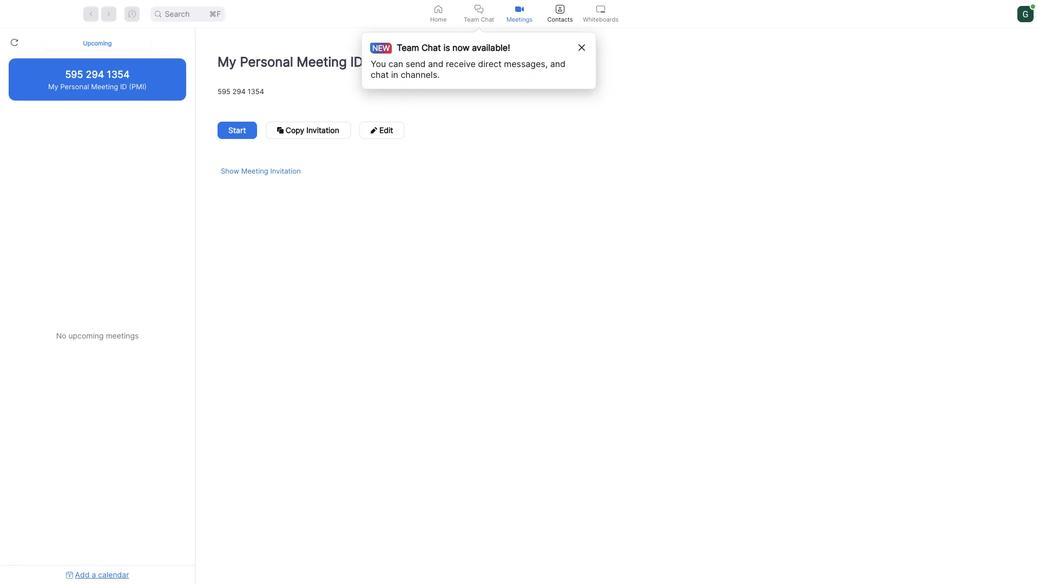 Task type: locate. For each thing, give the bounding box(es) containing it.
profile contact image
[[556, 5, 564, 13], [556, 5, 564, 13]]

no
[[56, 331, 66, 340]]

a
[[92, 570, 96, 580]]

0 horizontal spatial (pmi)
[[129, 82, 147, 91]]

1 vertical spatial (pmi)
[[129, 82, 147, 91]]

invitation right copy
[[306, 126, 339, 135]]

whiteboards
[[583, 15, 619, 23]]

chat for team chat
[[481, 15, 494, 23]]

1 horizontal spatial id
[[350, 54, 363, 70]]

team for team chat
[[464, 15, 479, 23]]

1354 down upcoming tab list
[[107, 68, 130, 80]]

chat inside button
[[481, 15, 494, 23]]

0 horizontal spatial my
[[48, 82, 58, 91]]

0 vertical spatial team
[[464, 15, 479, 23]]

1354 inside 595 294 1354 my personal meeting id (pmi)
[[107, 68, 130, 80]]

0 horizontal spatial chat
[[422, 42, 441, 53]]

close image
[[578, 44, 585, 51], [578, 44, 585, 51]]

and
[[428, 58, 443, 69], [550, 58, 566, 69]]

show meeting invitation button
[[218, 167, 304, 175]]

1 vertical spatial 1354
[[248, 87, 264, 96]]

1 vertical spatial id
[[120, 82, 127, 91]]

you can send and receive direct messages, and chat in channels. element
[[371, 58, 576, 80]]

1 horizontal spatial (pmi)
[[367, 54, 400, 70]]

calendar
[[98, 570, 129, 580]]

294
[[86, 68, 104, 80], [232, 87, 246, 96]]

595
[[65, 68, 83, 80], [218, 87, 231, 96]]

add a calendar
[[75, 570, 129, 580]]

send
[[406, 58, 426, 69]]

595 for 595 294 1354
[[218, 87, 231, 96]]

(pmi) inside 595 294 1354 my personal meeting id (pmi)
[[129, 82, 147, 91]]

id
[[350, 54, 363, 70], [120, 82, 127, 91]]

1 horizontal spatial personal
[[240, 54, 293, 70]]

chat
[[481, 15, 494, 23], [422, 42, 441, 53]]

1 vertical spatial 294
[[232, 87, 246, 96]]

1 horizontal spatial invitation
[[306, 126, 339, 135]]

0 horizontal spatial 294
[[86, 68, 104, 80]]

595 up start
[[218, 87, 231, 96]]

team chat is now available! element
[[374, 41, 510, 54]]

whiteboard small image
[[596, 5, 605, 13], [596, 5, 605, 13]]

0 vertical spatial 294
[[86, 68, 104, 80]]

1 vertical spatial my
[[48, 82, 58, 91]]

0 vertical spatial 1354
[[107, 68, 130, 80]]

team down team chat image
[[464, 15, 479, 23]]

personal
[[240, 54, 293, 70], [60, 82, 89, 91]]

show
[[221, 167, 239, 175]]

(pmi)
[[367, 54, 400, 70], [129, 82, 147, 91]]

chat left is
[[422, 42, 441, 53]]

contacts button
[[540, 0, 580, 28]]

invitation inside button
[[306, 126, 339, 135]]

1 horizontal spatial my
[[218, 54, 236, 70]]

1 vertical spatial personal
[[60, 82, 89, 91]]

1 and from the left
[[428, 58, 443, 69]]

search
[[165, 9, 190, 18]]

messages,
[[504, 58, 548, 69]]

0 horizontal spatial meeting
[[91, 82, 118, 91]]

upcoming
[[83, 39, 112, 47]]

0 vertical spatial 595
[[65, 68, 83, 80]]

tooltip
[[362, 28, 596, 89]]

294 down upcoming tab list
[[86, 68, 104, 80]]

0 vertical spatial invitation
[[306, 126, 339, 135]]

edit image
[[371, 127, 377, 134]]

tab list
[[418, 0, 621, 28]]

0 horizontal spatial personal
[[60, 82, 89, 91]]

add a calendar link
[[66, 570, 129, 580]]

1 vertical spatial 595
[[218, 87, 231, 96]]

chat for team chat is now available! you can send and receive direct messages, and chat in channels.
[[422, 42, 441, 53]]

meetings
[[507, 15, 533, 23]]

team
[[464, 15, 479, 23], [397, 42, 419, 53]]

1 horizontal spatial team
[[464, 15, 479, 23]]

team chat is now available! you can send and receive direct messages, and chat in channels.
[[371, 42, 566, 80]]

0 vertical spatial chat
[[481, 15, 494, 23]]

1354 up 'start' button
[[248, 87, 264, 96]]

invitation
[[306, 126, 339, 135], [270, 167, 301, 175]]

0 vertical spatial my
[[218, 54, 236, 70]]

chat down team chat image
[[481, 15, 494, 23]]

personal down upcoming tab list
[[60, 82, 89, 91]]

1 vertical spatial chat
[[422, 42, 441, 53]]

⌘f
[[209, 9, 221, 18]]

294 inside 595 294 1354 my personal meeting id (pmi)
[[86, 68, 104, 80]]

1 horizontal spatial 1354
[[248, 87, 264, 96]]

id left you
[[350, 54, 363, 70]]

0 vertical spatial meeting
[[297, 54, 347, 70]]

1 vertical spatial meeting
[[91, 82, 118, 91]]

personal inside 595 294 1354 my personal meeting id (pmi)
[[60, 82, 89, 91]]

team up send
[[397, 42, 419, 53]]

team chat image
[[475, 5, 483, 13]]

1 vertical spatial invitation
[[270, 167, 301, 175]]

invitation down copy
[[270, 167, 301, 175]]

id down upcoming tab list
[[120, 82, 127, 91]]

1354
[[107, 68, 130, 80], [248, 87, 264, 96]]

1 horizontal spatial 595
[[218, 87, 231, 96]]

personal up "595 294 1354" at the left
[[240, 54, 293, 70]]

online image
[[1031, 4, 1035, 8], [1031, 4, 1035, 8]]

1 horizontal spatial and
[[550, 58, 566, 69]]

meetings
[[106, 331, 139, 340]]

my personal meeting id (pmi)
[[218, 54, 400, 70]]

0 horizontal spatial and
[[428, 58, 443, 69]]

595 inside 595 294 1354 my personal meeting id (pmi)
[[65, 68, 83, 80]]

595 down upcoming tab list
[[65, 68, 83, 80]]

1 horizontal spatial meeting
[[241, 167, 268, 175]]

start
[[228, 126, 246, 135]]

0 horizontal spatial 1354
[[107, 68, 130, 80]]

meeting inside 595 294 1354 my personal meeting id (pmi)
[[91, 82, 118, 91]]

chat inside team chat is now available! you can send and receive direct messages, and chat in channels.
[[422, 42, 441, 53]]

and down team chat is now available! "element"
[[428, 58, 443, 69]]

contacts
[[547, 15, 573, 23]]

calendar add calendar image
[[66, 572, 73, 579], [66, 572, 73, 579]]

copy image
[[277, 127, 283, 134], [277, 127, 283, 134]]

meeting
[[297, 54, 347, 70], [91, 82, 118, 91], [241, 167, 268, 175]]

team inside button
[[464, 15, 479, 23]]

team inside team chat is now available! you can send and receive direct messages, and chat in channels.
[[397, 42, 419, 53]]

is
[[443, 42, 450, 53]]

1 horizontal spatial 294
[[232, 87, 246, 96]]

1 horizontal spatial chat
[[481, 15, 494, 23]]

0 horizontal spatial invitation
[[270, 167, 301, 175]]

edit image
[[371, 127, 377, 134]]

id inside 595 294 1354 my personal meeting id (pmi)
[[120, 82, 127, 91]]

0 horizontal spatial 595
[[65, 68, 83, 80]]

0 horizontal spatial id
[[120, 82, 127, 91]]

copy
[[286, 126, 304, 135]]

294 up start
[[232, 87, 246, 96]]

available!
[[472, 42, 510, 53]]

my
[[218, 54, 236, 70], [48, 82, 58, 91]]

0 horizontal spatial team
[[397, 42, 419, 53]]

595 for 595 294 1354 my personal meeting id (pmi)
[[65, 68, 83, 80]]

magnifier image
[[155, 11, 161, 17], [155, 11, 161, 17]]

1 vertical spatial team
[[397, 42, 419, 53]]

and right messages,
[[550, 58, 566, 69]]

video on image
[[515, 5, 524, 13], [515, 5, 524, 13]]



Task type: describe. For each thing, give the bounding box(es) containing it.
team chat
[[464, 15, 494, 23]]

my inside 595 294 1354 my personal meeting id (pmi)
[[48, 82, 58, 91]]

can
[[388, 58, 403, 69]]

copy invitation
[[286, 126, 339, 135]]

in
[[391, 69, 398, 80]]

meetings tab panel
[[0, 28, 1039, 585]]

no upcoming meetings
[[56, 331, 139, 340]]

294 for 595 294 1354
[[232, 87, 246, 96]]

receive
[[446, 58, 476, 69]]

edit
[[379, 126, 393, 135]]

chat
[[371, 69, 389, 80]]

channels.
[[401, 69, 440, 80]]

595 294 1354 my personal meeting id (pmi)
[[48, 68, 147, 91]]

0 vertical spatial id
[[350, 54, 363, 70]]

0 vertical spatial personal
[[240, 54, 293, 70]]

direct
[[478, 58, 502, 69]]

1354 for 595 294 1354 my personal meeting id (pmi)
[[107, 68, 130, 80]]

2 vertical spatial meeting
[[241, 167, 268, 175]]

0 vertical spatial (pmi)
[[367, 54, 400, 70]]

now
[[452, 42, 470, 53]]

2 and from the left
[[550, 58, 566, 69]]

meetings button
[[499, 0, 540, 28]]

tab list containing home
[[418, 0, 621, 28]]

whiteboards button
[[580, 0, 621, 28]]

avatar image
[[1017, 6, 1034, 22]]

294 for 595 294 1354 my personal meeting id (pmi)
[[86, 68, 104, 80]]

2 horizontal spatial meeting
[[297, 54, 347, 70]]

start button
[[218, 122, 257, 139]]

595 294 1354
[[218, 87, 264, 96]]

1354 for 595 294 1354
[[248, 87, 264, 96]]

copy invitation button
[[266, 122, 351, 139]]

upcoming
[[68, 331, 104, 340]]

add
[[75, 570, 90, 580]]

home small image
[[434, 5, 443, 13]]

show meeting invitation
[[221, 167, 301, 175]]

home small image
[[434, 5, 443, 13]]

refresh image
[[11, 39, 18, 46]]

you
[[371, 58, 386, 69]]

home
[[430, 15, 447, 23]]

team chat image
[[475, 5, 483, 13]]

home button
[[418, 0, 459, 28]]

team chat button
[[459, 0, 499, 28]]

edit button
[[359, 122, 405, 139]]

refresh image
[[11, 39, 18, 46]]

upcoming tab list
[[0, 28, 195, 58]]

team for team chat is now available! you can send and receive direct messages, and chat in channels.
[[397, 42, 419, 53]]

tooltip containing team chat is now available! you can send and receive direct messages, and chat in channels.
[[362, 28, 596, 89]]



Task type: vqa. For each thing, say whether or not it's contained in the screenshot.
MONDAY, at the right top of page
no



